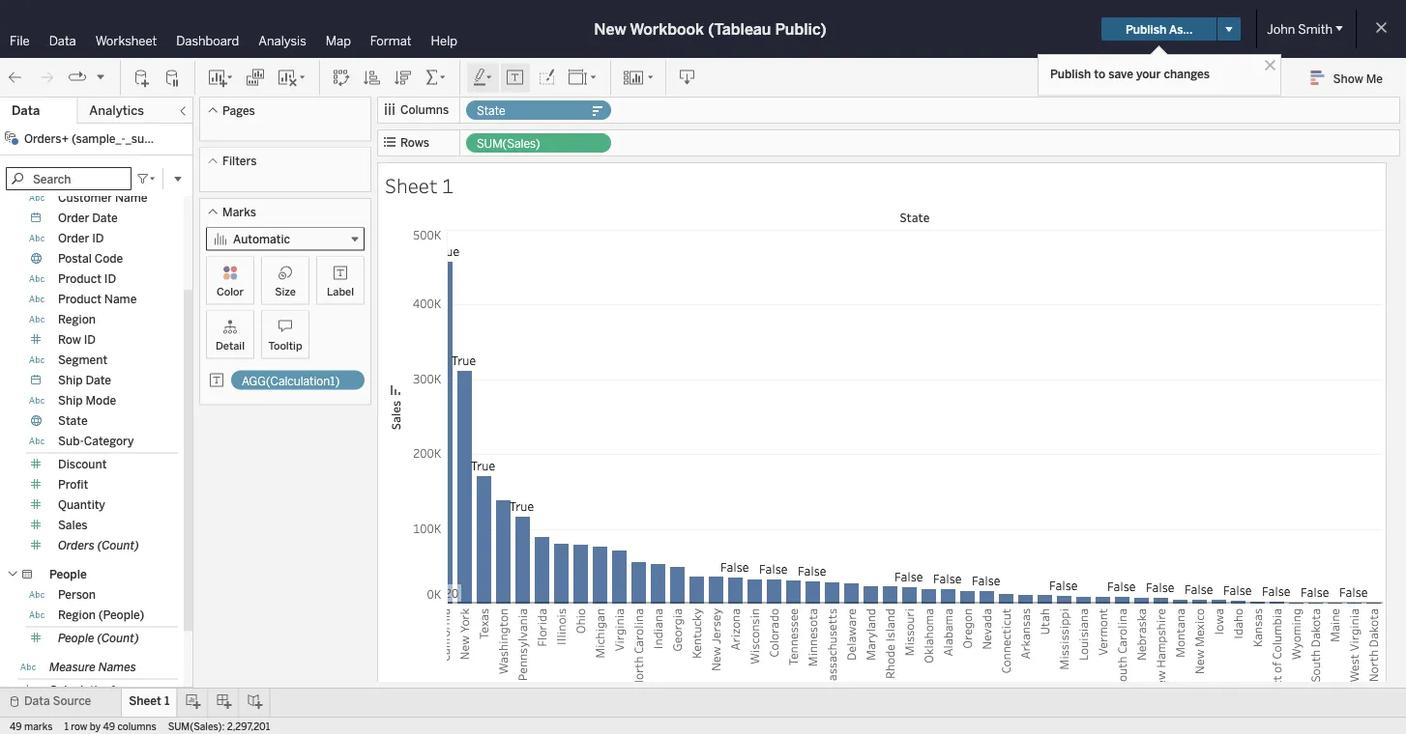 Task type: describe. For each thing, give the bounding box(es) containing it.
Virginia, State. Press Space to toggle selection. Press Escape to go back to the left margin. Use arrow keys to navigate headers text field
[[609, 605, 629, 721]]

person
[[58, 588, 96, 603]]

publish as...
[[1126, 22, 1193, 36]]

Search text field
[[6, 167, 132, 191]]

District of Columbia, State. Press Space to toggle selection. Press Escape to go back to the left margin. Use arrow keys to navigate headers text field
[[1267, 605, 1286, 721]]

Ohio, State. Press Space to toggle selection. Press Escape to go back to the left margin. Use arrow keys to navigate headers text field
[[571, 605, 590, 721]]

Alabama, State. Press Space to toggle selection. Press Escape to go back to the left margin. Use arrow keys to navigate headers text field
[[938, 605, 957, 721]]

label
[[327, 285, 354, 298]]

New York, State. Press Space to toggle selection. Press Escape to go back to the left margin. Use arrow keys to navigate headers text field
[[455, 605, 474, 721]]

source
[[53, 695, 91, 709]]

sales
[[58, 519, 88, 533]]

new data source image
[[132, 68, 152, 88]]

Maryland, State. Press Space to toggle selection. Press Escape to go back to the left margin. Use arrow keys to navigate headers text field
[[861, 605, 880, 721]]

Wyoming, State. Press Space to toggle selection. Press Escape to go back to the left margin. Use arrow keys to navigate headers text field
[[1286, 605, 1306, 721]]

Michigan, State. Press Space to toggle selection. Press Escape to go back to the left margin. Use arrow keys to navigate headers text field
[[590, 605, 609, 721]]

customer name
[[58, 191, 148, 205]]

(people)
[[98, 609, 144, 623]]

1 horizontal spatial sheet
[[385, 172, 438, 199]]

show/hide cards image
[[623, 68, 654, 88]]

Illinois, State. Press Space to toggle selection. Press Escape to go back to the left margin. Use arrow keys to navigate headers text field
[[551, 605, 571, 721]]

Florida, State. Press Space to toggle selection. Press Escape to go back to the left margin. Use arrow keys to navigate headers text field
[[532, 605, 551, 721]]

(count) for people (count)
[[97, 632, 139, 646]]

Kentucky, State. Press Space to toggle selection. Press Escape to go back to the left margin. Use arrow keys to navigate headers text field
[[687, 605, 706, 721]]

publish to save your changes
[[1050, 67, 1210, 81]]

South Dakota, State. Press Space to toggle selection. Press Escape to go back to the left margin. Use arrow keys to navigate headers text field
[[1306, 605, 1325, 721]]

New Mexico, State. Press Space to toggle selection. Press Escape to go back to the left margin. Use arrow keys to navigate headers text field
[[1190, 605, 1209, 721]]

pause auto updates image
[[163, 68, 183, 88]]

marks
[[24, 721, 53, 733]]

Colorado, State. Press Space to toggle selection. Press Escape to go back to the left margin. Use arrow keys to navigate headers text field
[[764, 605, 783, 721]]

(sample_-
[[72, 132, 125, 146]]

discount
[[58, 458, 107, 472]]

sorted ascending by sum of sales within state image
[[363, 68, 382, 88]]

1 49 from the left
[[10, 721, 22, 733]]

(1))
[[193, 132, 212, 146]]

measure names
[[49, 661, 136, 675]]

analysis
[[258, 33, 306, 48]]

South Carolina, State. Press Space to toggle selection. Press Escape to go back to the left margin. Use arrow keys to navigate headers text field
[[1112, 605, 1132, 721]]

sum(sales):
[[168, 721, 225, 733]]

name for customer name
[[115, 191, 148, 205]]

mode
[[86, 394, 116, 408]]

0 vertical spatial data
[[49, 33, 76, 48]]

me
[[1366, 71, 1383, 85]]

john
[[1267, 21, 1295, 37]]

Montana, State. Press Space to toggle selection. Press Escape to go back to the left margin. Use arrow keys to navigate headers text field
[[1170, 605, 1190, 721]]

region for region
[[58, 313, 96, 327]]

analytics
[[89, 103, 144, 118]]

Oklahoma, State. Press Space to toggle selection. Press Escape to go back to the left margin. Use arrow keys to navigate headers text field
[[919, 605, 938, 721]]

swap rows and columns image
[[332, 68, 351, 88]]

2 vertical spatial state
[[58, 414, 88, 428]]

measure
[[49, 661, 96, 675]]

save
[[1109, 67, 1133, 81]]

fit image
[[568, 68, 599, 88]]

your
[[1136, 67, 1161, 81]]

worksheet
[[95, 33, 157, 48]]

columns
[[400, 103, 449, 117]]

0 vertical spatial sorted descending by sum of sales within state image
[[394, 68, 413, 88]]

public)
[[775, 20, 827, 38]]

Idaho, State. Press Space to toggle selection. Press Escape to go back to the left margin. Use arrow keys to navigate headers text field
[[1228, 605, 1248, 721]]

data source
[[24, 695, 91, 709]]

Iowa, State. Press Space to toggle selection. Press Escape to go back to the left margin. Use arrow keys to navigate headers text field
[[1209, 605, 1228, 721]]

smith
[[1298, 21, 1333, 37]]

Georgia, State. Press Space to toggle selection. Press Escape to go back to the left margin. Use arrow keys to navigate headers text field
[[667, 605, 687, 721]]

Wisconsin, State. Press Space to toggle selection. Press Escape to go back to the left margin. Use arrow keys to navigate headers text field
[[745, 605, 764, 721]]

workbook
[[630, 20, 704, 38]]

1 vertical spatial sorted descending by sum of sales within state image
[[389, 383, 403, 397]]

show me button
[[1302, 63, 1400, 93]]

sub-
[[58, 435, 84, 449]]

format
[[370, 33, 412, 48]]

date for order date
[[92, 211, 118, 225]]

_superstore
[[125, 132, 190, 146]]

dashboard
[[176, 33, 239, 48]]

columns
[[118, 721, 156, 733]]

postal code
[[58, 252, 123, 266]]

code
[[95, 252, 123, 266]]

1 row by 49 columns
[[64, 721, 156, 733]]

clear sheet image
[[277, 68, 308, 88]]

file
[[10, 33, 30, 48]]

ship date
[[58, 374, 111, 388]]

product name
[[58, 293, 137, 307]]

id for row id
[[84, 333, 96, 347]]

publish for publish as...
[[1126, 22, 1167, 36]]

0 horizontal spatial sheet 1
[[129, 695, 170, 709]]

postal
[[58, 252, 92, 266]]

Rhode Island, State. Press Space to toggle selection. Press Escape to go back to the left margin. Use arrow keys to navigate headers text field
[[880, 605, 899, 721]]

hide mark labels image
[[506, 68, 525, 88]]

highlight image
[[472, 68, 494, 88]]

orders+
[[24, 132, 69, 146]]

people (count)
[[58, 632, 139, 646]]

Delaware, State. Press Space to toggle selection. Press Escape to go back to the left margin. Use arrow keys to navigate headers text field
[[841, 605, 861, 721]]

category
[[84, 435, 134, 449]]

order date
[[58, 211, 118, 225]]

Louisiana, State. Press Space to toggle selection. Press Escape to go back to the left margin. Use arrow keys to navigate headers text field
[[1073, 605, 1093, 721]]

as...
[[1169, 22, 1193, 36]]

2 vertical spatial data
[[24, 695, 50, 709]]

collapse image
[[177, 105, 189, 117]]

Nebraska, State. Press Space to toggle selection. Press Escape to go back to the left margin. Use arrow keys to navigate headers text field
[[1132, 605, 1151, 721]]

new
[[594, 20, 626, 38]]

Tennessee, State. Press Space to toggle selection. Press Escape to go back to the left margin. Use arrow keys to navigate headers text field
[[783, 605, 803, 721]]



Task type: vqa. For each thing, say whether or not it's contained in the screenshot.
See All Viz Of The Day 'element'
no



Task type: locate. For each thing, give the bounding box(es) containing it.
pages
[[222, 103, 255, 118]]

show me
[[1333, 71, 1383, 85]]

Oregon, State. Press Space to toggle selection. Press Escape to go back to the left margin. Use arrow keys to navigate headers text field
[[957, 605, 977, 721]]

Connecticut, State. Press Space to toggle selection. Press Escape to go back to the left margin. Use arrow keys to navigate headers text field
[[996, 605, 1015, 721]]

names
[[98, 661, 136, 675]]

1 vertical spatial order
[[58, 232, 89, 246]]

region down person
[[58, 609, 96, 623]]

data
[[49, 33, 76, 48], [12, 103, 40, 118], [24, 695, 50, 709]]

region up row id
[[58, 313, 96, 327]]

2 vertical spatial id
[[84, 333, 96, 347]]

people up person
[[49, 568, 87, 582]]

product down product id
[[58, 293, 101, 307]]

customer
[[58, 191, 112, 205]]

0 vertical spatial 1
[[442, 172, 454, 199]]

North Carolina, State. Press Space to toggle selection. Press Escape to go back to the left margin. Use arrow keys to navigate headers text field
[[629, 605, 648, 721]]

49
[[10, 721, 22, 733], [103, 721, 115, 733]]

totals image
[[425, 68, 448, 88]]

0 vertical spatial sheet 1
[[385, 172, 454, 199]]

duplicate image
[[246, 68, 265, 88]]

1 down columns
[[442, 172, 454, 199]]

2 ship from the top
[[58, 394, 83, 408]]

region
[[58, 313, 96, 327], [58, 609, 96, 623]]

1 vertical spatial sheet
[[129, 695, 161, 709]]

1 vertical spatial state
[[900, 210, 930, 226]]

New Jersey, State. Press Space to toggle selection. Press Escape to go back to the left margin. Use arrow keys to navigate headers text field
[[706, 605, 725, 721]]

ship down ship date
[[58, 394, 83, 408]]

Maine, State. Press Space to toggle selection. Press Escape to go back to the left margin. Use arrow keys to navigate headers text field
[[1325, 605, 1344, 721]]

1
[[442, 172, 454, 199], [164, 695, 170, 709], [64, 721, 69, 733]]

49 right 'by'
[[103, 721, 115, 733]]

New Hampshire, State. Press Space to toggle selection. Press Escape to go back to the left margin. Use arrow keys to navigate headers text field
[[1151, 605, 1170, 721]]

1 vertical spatial publish
[[1050, 67, 1091, 81]]

row
[[58, 333, 81, 347]]

orders (count)
[[58, 539, 139, 553]]

1 horizontal spatial sheet 1
[[385, 172, 454, 199]]

0 horizontal spatial replay animation image
[[68, 68, 87, 87]]

0 horizontal spatial 1
[[64, 721, 69, 733]]

ship for ship date
[[58, 374, 83, 388]]

0 vertical spatial date
[[92, 211, 118, 225]]

ship for ship mode
[[58, 394, 83, 408]]

size
[[275, 285, 296, 298]]

2 vertical spatial 1
[[64, 721, 69, 733]]

people for people
[[49, 568, 87, 582]]

agg(calculation1)
[[242, 374, 340, 388]]

order up the postal
[[58, 232, 89, 246]]

date for ship date
[[86, 374, 111, 388]]

(count) down (people)
[[97, 632, 139, 646]]

people for people (count)
[[58, 632, 94, 646]]

sheet down rows in the left top of the page
[[385, 172, 438, 199]]

Washington, State. Press Space to toggle selection. Press Escape to go back to the left margin. Use arrow keys to navigate headers text field
[[493, 605, 513, 721]]

changes
[[1164, 67, 1210, 81]]

1 horizontal spatial publish
[[1126, 22, 1167, 36]]

replay animation image
[[68, 68, 87, 87], [95, 71, 106, 82]]

sheet up columns on the left of page
[[129, 695, 161, 709]]

data down undo image
[[12, 103, 40, 118]]

1 left row on the left of page
[[64, 721, 69, 733]]

2 (count) from the top
[[97, 632, 139, 646]]

0 vertical spatial order
[[58, 211, 89, 225]]

to
[[1094, 67, 1106, 81]]

Massachusetts, State. Press Space to toggle selection. Press Escape to go back to the left margin. Use arrow keys to navigate headers text field
[[822, 605, 841, 721]]

1 vertical spatial people
[[58, 632, 94, 646]]

publish left to
[[1050, 67, 1091, 81]]

profit
[[58, 478, 88, 492]]

2 region from the top
[[58, 609, 96, 623]]

download image
[[678, 68, 697, 88]]

id up postal code
[[92, 232, 104, 246]]

name down product id
[[104, 293, 137, 307]]

publish inside publish as... button
[[1126, 22, 1167, 36]]

john smith
[[1267, 21, 1333, 37]]

0 vertical spatial state
[[477, 104, 505, 118]]

Indiana, State. Press Space to toggle selection. Press Escape to go back to the left margin. Use arrow keys to navigate headers text field
[[648, 605, 667, 721]]

id for order id
[[92, 232, 104, 246]]

ship
[[58, 374, 83, 388], [58, 394, 83, 408]]

sheet 1 up columns on the left of page
[[129, 695, 170, 709]]

product down the postal
[[58, 272, 101, 286]]

format workbook image
[[537, 68, 556, 88]]

Pennsylvania, State. Press Space to toggle selection. Press Escape to go back to the left margin. Use arrow keys to navigate headers text field
[[513, 605, 532, 721]]

(tableau
[[708, 20, 771, 38]]

West Virginia, State. Press Space to toggle selection. Press Escape to go back to the left margin. Use arrow keys to navigate headers text field
[[1344, 605, 1364, 721]]

Arkansas, State. Press Space to toggle selection. Press Escape to go back to the left margin. Use arrow keys to navigate headers text field
[[1015, 605, 1035, 721]]

orders+ (sample_-_superstore (1))
[[24, 132, 212, 146]]

1 horizontal spatial 49
[[103, 721, 115, 733]]

Texas, State. Press Space to toggle selection. Press Escape to go back to the left margin. Use arrow keys to navigate headers text field
[[474, 605, 493, 721]]

row
[[71, 721, 87, 733]]

sheet 1 down rows in the left top of the page
[[385, 172, 454, 199]]

Mississippi, State. Press Space to toggle selection. Press Escape to go back to the left margin. Use arrow keys to navigate headers text field
[[1054, 605, 1073, 721]]

sum(sales)
[[477, 137, 540, 151]]

order id
[[58, 232, 104, 246]]

1 vertical spatial data
[[12, 103, 40, 118]]

product id
[[58, 272, 116, 286]]

0 vertical spatial (count)
[[97, 539, 139, 553]]

date down customer name
[[92, 211, 118, 225]]

sub-category
[[58, 435, 134, 449]]

1 up sum(sales):
[[164, 695, 170, 709]]

order for order date
[[58, 211, 89, 225]]

sheet 1
[[385, 172, 454, 199], [129, 695, 170, 709]]

Nevada, State. Press Space to toggle selection. Press Escape to go back to the left margin. Use arrow keys to navigate headers text field
[[977, 605, 996, 721]]

1 vertical spatial id
[[104, 272, 116, 286]]

Kansas, State. Press Space to toggle selection. Press Escape to go back to the left margin. Use arrow keys to navigate headers text field
[[1248, 605, 1267, 721]]

order up the order id
[[58, 211, 89, 225]]

date
[[92, 211, 118, 225], [86, 374, 111, 388]]

1 region from the top
[[58, 313, 96, 327]]

marks. press enter to open the view data window.. use arrow keys to navigate data visualization elements. image
[[447, 227, 1395, 605]]

rows
[[400, 136, 429, 150]]

1 vertical spatial name
[[104, 293, 137, 307]]

2 horizontal spatial 1
[[442, 172, 454, 199]]

row id
[[58, 333, 96, 347]]

new workbook (tableau public)
[[594, 20, 827, 38]]

2,297,201
[[227, 721, 270, 733]]

product
[[58, 272, 101, 286], [58, 293, 101, 307]]

2 product from the top
[[58, 293, 101, 307]]

2 49 from the left
[[103, 721, 115, 733]]

1 (count) from the top
[[97, 539, 139, 553]]

Missouri, State. Press Space to toggle selection. Press Escape to go back to the left margin. Use arrow keys to navigate headers text field
[[899, 605, 919, 721]]

1 vertical spatial date
[[86, 374, 111, 388]]

publish
[[1126, 22, 1167, 36], [1050, 67, 1091, 81]]

name right customer
[[115, 191, 148, 205]]

Vermont, State. Press Space to toggle selection. Press Escape to go back to the left margin. Use arrow keys to navigate headers text field
[[1093, 605, 1112, 721]]

replay animation image up analytics
[[95, 71, 106, 82]]

quantity
[[58, 499, 105, 513]]

ship mode
[[58, 394, 116, 408]]

id right row
[[84, 333, 96, 347]]

calculation1
[[49, 684, 116, 698]]

people
[[49, 568, 87, 582], [58, 632, 94, 646]]

publish left the as... on the top right of the page
[[1126, 22, 1167, 36]]

1 horizontal spatial state
[[477, 104, 505, 118]]

2 order from the top
[[58, 232, 89, 246]]

segment
[[58, 353, 107, 367]]

0 vertical spatial product
[[58, 272, 101, 286]]

2 horizontal spatial state
[[900, 210, 930, 226]]

sum(sales): 2,297,201
[[168, 721, 270, 733]]

tooltip
[[268, 339, 302, 353]]

0 horizontal spatial 49
[[10, 721, 22, 733]]

1 product from the top
[[58, 272, 101, 286]]

0 horizontal spatial sheet
[[129, 695, 161, 709]]

by
[[90, 721, 101, 733]]

redo image
[[37, 68, 56, 88]]

California, State. Press Space to toggle selection. Press Escape to go back to the left margin. Use arrow keys to navigate headers text field
[[435, 605, 455, 721]]

1 vertical spatial (count)
[[97, 632, 139, 646]]

0 horizontal spatial publish
[[1050, 67, 1091, 81]]

sheet
[[385, 172, 438, 199], [129, 695, 161, 709]]

new worksheet image
[[207, 68, 234, 88]]

order
[[58, 211, 89, 225], [58, 232, 89, 246]]

product for product name
[[58, 293, 101, 307]]

Minnesota, State. Press Space to toggle selection. Press Escape to go back to the left margin. Use arrow keys to navigate headers text field
[[803, 605, 822, 721]]

order for order id
[[58, 232, 89, 246]]

0 vertical spatial region
[[58, 313, 96, 327]]

name
[[115, 191, 148, 205], [104, 293, 137, 307]]

region for region (people)
[[58, 609, 96, 623]]

publish for publish to save your changes
[[1050, 67, 1091, 81]]

Arizona, State. Press Space to toggle selection. Press Escape to go back to the left margin. Use arrow keys to navigate headers text field
[[725, 605, 745, 721]]

0 vertical spatial people
[[49, 568, 87, 582]]

0 vertical spatial ship
[[58, 374, 83, 388]]

region (people)
[[58, 609, 144, 623]]

close image
[[1261, 56, 1279, 74]]

North Dakota, State. Press Space to toggle selection. Press Escape to go back to the left margin. Use arrow keys to navigate headers text field
[[1364, 605, 1383, 721]]

0 vertical spatial publish
[[1126, 22, 1167, 36]]

1 vertical spatial region
[[58, 609, 96, 623]]

map
[[326, 33, 351, 48]]

state
[[477, 104, 505, 118], [900, 210, 930, 226], [58, 414, 88, 428]]

name for product name
[[104, 293, 137, 307]]

id down code at the left top of page
[[104, 272, 116, 286]]

marks
[[222, 205, 256, 219]]

1 order from the top
[[58, 211, 89, 225]]

ship down segment
[[58, 374, 83, 388]]

data up marks
[[24, 695, 50, 709]]

1 vertical spatial sheet 1
[[129, 695, 170, 709]]

orders
[[58, 539, 95, 553]]

help
[[431, 33, 457, 48]]

1 horizontal spatial 1
[[164, 695, 170, 709]]

1 vertical spatial ship
[[58, 394, 83, 408]]

filters
[[222, 154, 257, 168]]

0 horizontal spatial state
[[58, 414, 88, 428]]

0 vertical spatial name
[[115, 191, 148, 205]]

people up measure
[[58, 632, 94, 646]]

data up redo icon
[[49, 33, 76, 48]]

detail
[[216, 339, 245, 353]]

49 left marks
[[10, 721, 22, 733]]

1 vertical spatial 1
[[164, 695, 170, 709]]

date up 'mode'
[[86, 374, 111, 388]]

Utah, State. Press Space to toggle selection. Press Escape to go back to the left margin. Use arrow keys to navigate headers text field
[[1035, 605, 1054, 721]]

color
[[217, 285, 244, 298]]

1 ship from the top
[[58, 374, 83, 388]]

sorted descending by sum of sales within state image
[[394, 68, 413, 88], [389, 383, 403, 397]]

publish as... button
[[1101, 17, 1217, 41]]

product for product id
[[58, 272, 101, 286]]

0 vertical spatial id
[[92, 232, 104, 246]]

1 horizontal spatial replay animation image
[[95, 71, 106, 82]]

0 vertical spatial sheet
[[385, 172, 438, 199]]

(count) right orders
[[97, 539, 139, 553]]

1 vertical spatial product
[[58, 293, 101, 307]]

(count) for orders (count)
[[97, 539, 139, 553]]

replay animation image right redo icon
[[68, 68, 87, 87]]

show
[[1333, 71, 1363, 85]]

49 marks
[[10, 721, 53, 733]]

undo image
[[6, 68, 25, 88]]

(count)
[[97, 539, 139, 553], [97, 632, 139, 646]]

id for product id
[[104, 272, 116, 286]]



